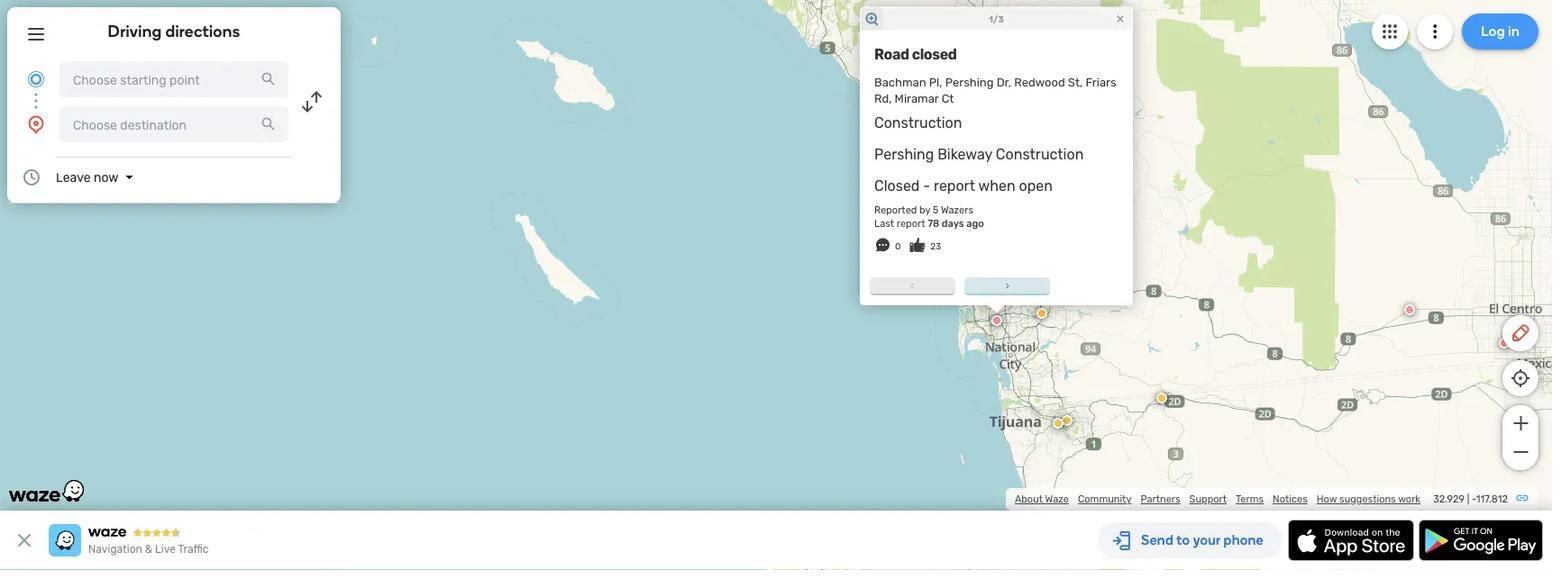Task type: vqa. For each thing, say whether or not it's contained in the screenshot.
Support on the bottom right
yes



Task type: describe. For each thing, give the bounding box(es) containing it.
terms
[[1236, 494, 1264, 506]]

× link
[[1113, 307, 1129, 324]]

suggestions
[[1340, 494, 1396, 506]]

0 horizontal spatial road closed image
[[1405, 305, 1416, 316]]

navigation & live traffic
[[88, 544, 209, 556]]

terms link
[[1236, 494, 1264, 506]]

1 horizontal spatial road closed image
[[1516, 344, 1527, 354]]

0 horizontal spatial road closed image
[[996, 182, 1007, 193]]

how suggestions work link
[[1317, 494, 1421, 506]]

how
[[1317, 494, 1338, 506]]

about waze community partners support terms notices how suggestions work
[[1015, 494, 1421, 506]]

pencil image
[[1510, 323, 1532, 344]]

leave
[[56, 170, 91, 185]]

zoom out image
[[1510, 442, 1532, 463]]

Choose destination text field
[[60, 106, 289, 142]]

2 horizontal spatial hazard image
[[1157, 393, 1168, 404]]

waze
[[1046, 494, 1069, 506]]

directions
[[165, 22, 240, 41]]

traffic
[[178, 544, 209, 556]]

current location image
[[25, 69, 47, 90]]

about
[[1015, 494, 1043, 506]]

x image
[[14, 530, 35, 552]]

now
[[94, 170, 119, 185]]

partners link
[[1141, 494, 1181, 506]]

32.929 | -117.812
[[1434, 494, 1509, 506]]

1 vertical spatial road closed image
[[1010, 321, 1021, 332]]

|
[[1468, 494, 1470, 506]]

link image
[[1516, 491, 1530, 506]]

live
[[155, 544, 176, 556]]



Task type: locate. For each thing, give the bounding box(es) containing it.
support
[[1190, 494, 1227, 506]]

road closed image
[[1405, 305, 1416, 316], [1516, 344, 1527, 354]]

driving
[[108, 22, 162, 41]]

Choose starting point text field
[[60, 61, 289, 97]]

leave now
[[56, 170, 119, 185]]

hazard image
[[995, 48, 1005, 59], [1083, 50, 1094, 60], [1157, 393, 1168, 404]]

0 vertical spatial road closed image
[[1405, 305, 1416, 316]]

location image
[[25, 114, 47, 135]]

32.929
[[1434, 494, 1465, 506]]

×
[[1117, 307, 1125, 324]]

about waze link
[[1015, 494, 1069, 506]]

work
[[1399, 494, 1421, 506]]

1 horizontal spatial hazard image
[[1083, 50, 1094, 60]]

0 horizontal spatial hazard image
[[995, 48, 1005, 59]]

community
[[1078, 494, 1132, 506]]

notices
[[1273, 494, 1308, 506]]

notices link
[[1273, 494, 1308, 506]]

1 horizontal spatial road closed image
[[1010, 321, 1021, 332]]

0 vertical spatial road closed image
[[996, 182, 1007, 193]]

hazard image
[[1062, 416, 1073, 427], [1054, 417, 1065, 428]]

zoom in image
[[1510, 413, 1532, 435]]

navigation
[[88, 544, 142, 556]]

clock image
[[21, 167, 42, 188]]

1 vertical spatial road closed image
[[1516, 344, 1527, 354]]

police image
[[937, 99, 948, 110]]

117.812
[[1477, 494, 1509, 506]]

road closed image
[[996, 182, 1007, 193], [1010, 321, 1021, 332]]

support link
[[1190, 494, 1227, 506]]

-
[[1472, 494, 1477, 506]]

&
[[145, 544, 153, 556]]

community link
[[1078, 494, 1132, 506]]

partners
[[1141, 494, 1181, 506]]

driving directions
[[108, 22, 240, 41]]



